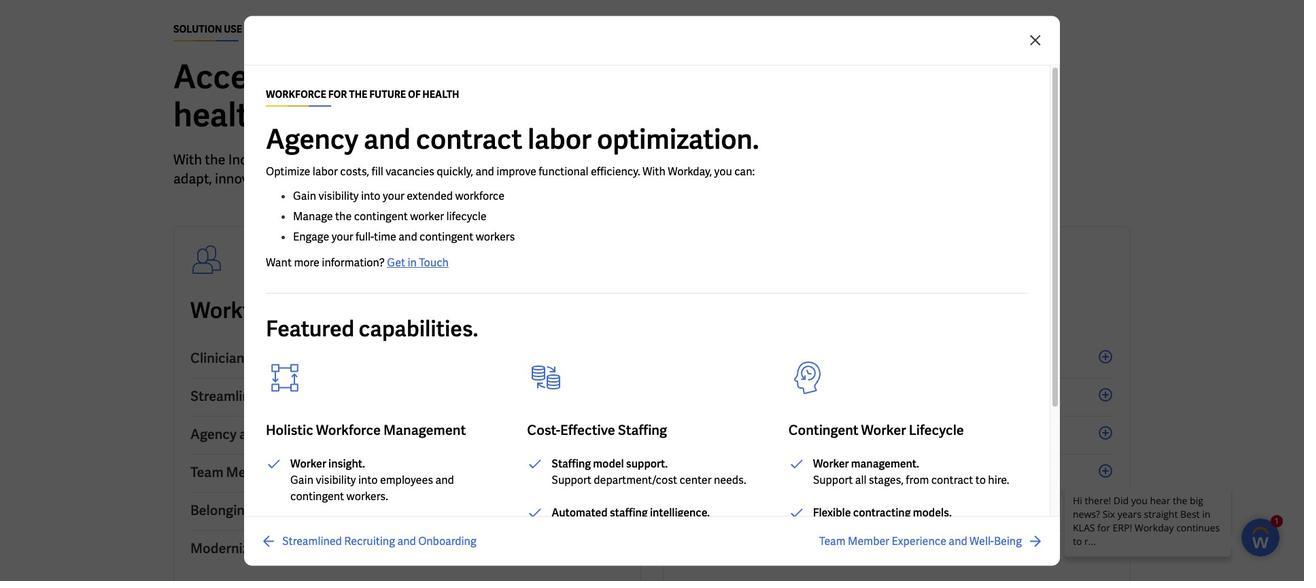 Task type: describe. For each thing, give the bounding box(es) containing it.
agency and contract labor optimization. dialog
[[0, 0, 1304, 581]]

support inside the worker management. support all stages, from contract to hire.
[[813, 473, 853, 487]]

1 vertical spatial labor
[[313, 164, 338, 178]]

workday,
[[668, 164, 712, 178]]

for inside with the industry accelerator for healthcare, you benefit from a global ecosystem of partners to help you adapt, innovate, and scale—all while fast-tracking your digital transformation.
[[357, 151, 374, 169]]

industry
[[228, 151, 279, 169]]

time
[[374, 229, 396, 243]]

and up workers.
[[352, 464, 376, 481]]

sourcing
[[762, 388, 817, 405]]

0 horizontal spatial your
[[332, 229, 353, 243]]

and inside worker insight. gain visibility into employees and contingent workers.
[[435, 473, 454, 487]]

from inside with the industry accelerator for healthcare, you benefit from a global ecosystem of partners to help you adapt, innovate, and scale—all while fast-tracking your digital transformation.
[[522, 151, 550, 169]]

workforce for the future of health
[[266, 88, 459, 100]]

and left holistic
[[239, 426, 263, 443]]

contingent inside worker insight. gain visibility into employees and contingent workers.
[[290, 489, 344, 503]]

healthcare.
[[173, 94, 340, 136]]

staffing
[[610, 505, 648, 519]]

and up workforce
[[476, 164, 494, 178]]

value-driven sourcing button
[[680, 379, 1114, 417]]

0 vertical spatial streamlined recruiting and onboarding
[[190, 388, 435, 405]]

diversity inside button
[[734, 464, 789, 481]]

and inside 'button'
[[255, 502, 278, 519]]

risk
[[861, 426, 887, 443]]

workforce for the future of health
[[190, 296, 528, 325]]

intelligence.
[[650, 505, 710, 519]]

health for of
[[461, 296, 528, 325]]

belonging
[[190, 502, 252, 519]]

flexible
[[813, 505, 851, 519]]

solutions
[[499, 56, 637, 98]]

hire.
[[988, 473, 1009, 487]]

and down belonging and diversity to drive health equity 'button'
[[397, 534, 416, 548]]

get
[[387, 255, 405, 269]]

2 horizontal spatial worker
[[861, 421, 906, 439]]

diversity inside 'button'
[[281, 502, 336, 519]]

engage
[[293, 229, 329, 243]]

optimization.
[[597, 121, 759, 156]]

and inside gain visibility into your extended workforce manage the contingent worker lifecycle engage your full-time and contingent workers
[[399, 229, 417, 243]]

featured capabilities.
[[266, 314, 478, 343]]

streamlined recruiting and onboarding button inside agency and contract labor optimization. "dialog"
[[260, 533, 476, 549]]

team inside agency and contract labor optimization. "dialog"
[[819, 534, 846, 548]]

your inside with the industry accelerator for healthcare, you benefit from a global ecosystem of partners to help you adapt, innovate, and scale—all while fast-tracking your digital transformation.
[[478, 170, 506, 188]]

being for top 'team member experience and well-being' "button"
[[410, 464, 445, 481]]

supply-
[[764, 426, 811, 443]]

contract inside agency and contract labor optimization button
[[265, 426, 321, 443]]

visibility inside worker insight. gain visibility into employees and contingent workers.
[[316, 473, 356, 487]]

clinician engagement and retention
[[190, 349, 415, 367]]

worker insight. gain visibility into employees and contingent workers.
[[290, 456, 454, 503]]

agency and contract labor optimization button
[[190, 417, 624, 455]]

with inside agency and contract labor optimization. "dialog"
[[643, 164, 665, 178]]

insight.
[[328, 456, 365, 470]]

solution use cases
[[173, 23, 275, 35]]

functional
[[539, 164, 588, 178]]

1 horizontal spatial engagement
[[818, 464, 896, 481]]

get in touch link
[[387, 255, 449, 269]]

department/cost
[[594, 473, 677, 487]]

delivery
[[337, 540, 387, 558]]

clinically integrated supply chain
[[680, 349, 888, 367]]

gain inside worker insight. gain visibility into employees and contingent workers.
[[290, 473, 313, 487]]

belonging and diversity to drive health equity
[[190, 502, 473, 519]]

2 horizontal spatial you
[[789, 151, 811, 169]]

streamlined recruiting and onboarding inside agency and contract labor optimization. "dialog"
[[282, 534, 476, 548]]

in
[[408, 255, 417, 269]]

supplier- and supply-related risk management button
[[680, 417, 1114, 455]]

drive
[[355, 502, 387, 519]]

value-
[[680, 388, 718, 405]]

for
[[328, 88, 347, 100]]

clinically integrated supply chain button
[[680, 341, 1114, 379]]

you inside agency and contract labor optimization. "dialog"
[[714, 164, 732, 178]]

0 horizontal spatial workforce
[[190, 296, 294, 325]]

automated inside optimized automated replenishment button
[[746, 540, 816, 558]]

accelerate value with solutions made for healthcare.
[[173, 56, 774, 136]]

0 vertical spatial contract
[[416, 121, 522, 156]]

of
[[408, 88, 421, 100]]

supplier
[[680, 464, 731, 481]]

automated staffing intelligence.
[[552, 505, 710, 519]]

benefit
[[475, 151, 519, 169]]

0 horizontal spatial member
[[226, 464, 278, 481]]

modernized hr service delivery button
[[190, 531, 624, 568]]

digital
[[508, 170, 546, 188]]

healthcare,
[[377, 151, 447, 169]]

scale—all
[[300, 170, 360, 188]]

vacancies
[[386, 164, 434, 178]]

featured
[[266, 314, 354, 343]]

with
[[427, 56, 492, 98]]

the
[[349, 88, 367, 100]]

2 vertical spatial for
[[298, 296, 326, 325]]

and down featured
[[328, 349, 351, 367]]

team member experience and well-being button inside agency and contract labor optimization. "dialog"
[[819, 533, 1044, 549]]

center
[[679, 473, 711, 487]]

accelerate
[[173, 56, 334, 98]]

0 horizontal spatial engagement
[[247, 349, 325, 367]]

future
[[369, 88, 406, 100]]

workers.
[[346, 489, 388, 503]]

global
[[564, 151, 601, 169]]

contract inside proactive contract management button
[[742, 502, 797, 519]]

from inside the worker management. support all stages, from contract to hire.
[[906, 473, 929, 487]]

worker for contingent worker lifecycle
[[813, 456, 849, 470]]

workforce
[[266, 88, 326, 100]]

and left 'supply-'
[[738, 426, 762, 443]]

transformation.
[[549, 170, 645, 188]]

effective
[[560, 421, 615, 439]]

proactive contract management
[[680, 502, 882, 519]]

0 vertical spatial contingent
[[354, 209, 408, 223]]

clinician
[[190, 349, 244, 367]]

automated inside agency and contract labor optimization. "dialog"
[[552, 505, 608, 519]]

with the industry accelerator for healthcare, you benefit from a global ecosystem of partners to help you adapt, innovate, and scale—all while fast-tracking your digital transformation.
[[173, 151, 811, 188]]

1 horizontal spatial staffing
[[618, 421, 667, 439]]

recruiting inside agency and contract labor optimization. "dialog"
[[344, 534, 395, 548]]

labor
[[323, 426, 360, 443]]

well- inside agency and contract labor optimization. "dialog"
[[970, 534, 994, 548]]

more
[[294, 255, 319, 269]]

replenishment
[[819, 540, 912, 558]]

with inside with the industry accelerator for healthcare, you benefit from a global ecosystem of partners to help you adapt, innovate, and scale—all while fast-tracking your digital transformation.
[[173, 151, 202, 169]]

into inside worker insight. gain visibility into employees and contingent workers.
[[358, 473, 378, 487]]

model
[[593, 456, 624, 470]]

flexible contracting models.
[[813, 505, 952, 519]]

support inside staffing model support. support department/cost center needs.
[[552, 473, 591, 487]]

onboarding inside agency and contract labor optimization. "dialog"
[[418, 534, 476, 548]]

can:
[[734, 164, 755, 178]]

chain
[[851, 349, 888, 367]]

adapt,
[[173, 170, 212, 188]]

efficiency.
[[591, 164, 640, 178]]

staffing inside staffing model support. support department/cost center needs.
[[552, 456, 591, 470]]

service
[[288, 540, 334, 558]]

0 vertical spatial streamlined
[[190, 388, 266, 405]]

to inside 'button'
[[339, 502, 352, 519]]

2 horizontal spatial contingent
[[420, 229, 473, 243]]

agency for agency and contract labor optimization
[[190, 426, 237, 443]]

touch
[[419, 255, 449, 269]]



Task type: vqa. For each thing, say whether or not it's contained in the screenshot.
Curation
no



Task type: locate. For each thing, give the bounding box(es) containing it.
1 vertical spatial gain
[[290, 473, 313, 487]]

management up employees at the left
[[383, 421, 466, 439]]

team member experience and well-being inside agency and contract labor optimization. "dialog"
[[819, 534, 1022, 548]]

contract up quickly,
[[416, 121, 522, 156]]

0 vertical spatial streamlined recruiting and onboarding button
[[190, 379, 624, 417]]

and up hr
[[255, 502, 278, 519]]

supplier diversity and engagement button
[[680, 455, 1114, 493]]

1 horizontal spatial recruiting
[[344, 534, 395, 548]]

team member experience and well-being button
[[190, 455, 624, 493], [819, 533, 1044, 549]]

1 vertical spatial of
[[437, 296, 457, 325]]

and right time
[[399, 229, 417, 243]]

streamlined down clinician
[[190, 388, 266, 405]]

1 horizontal spatial automated
[[746, 540, 816, 558]]

staffing up support.
[[618, 421, 667, 439]]

innovate,
[[215, 170, 271, 188]]

accelerator
[[282, 151, 354, 169]]

information?
[[322, 255, 385, 269]]

well- up workers.
[[379, 464, 410, 481]]

team member experience and well-being button down the optimization on the left
[[190, 455, 624, 493]]

well-
[[379, 464, 410, 481], [970, 534, 994, 548]]

1 horizontal spatial workforce
[[316, 421, 381, 439]]

0 horizontal spatial management
[[383, 421, 466, 439]]

from up digital
[[522, 151, 550, 169]]

gain up belonging and diversity to drive health equity
[[290, 473, 313, 487]]

experience down agency and contract labor optimization
[[281, 464, 350, 481]]

belonging and diversity to drive health equity button
[[190, 493, 624, 531]]

1 horizontal spatial worker
[[813, 456, 849, 470]]

labor left costs,
[[313, 164, 338, 178]]

integrated
[[739, 349, 804, 367]]

cost-
[[527, 421, 560, 439]]

the inside with the industry accelerator for healthcare, you benefit from a global ecosystem of partners to help you adapt, innovate, and scale—all while fast-tracking your digital transformation.
[[205, 151, 225, 169]]

0 vertical spatial staffing
[[618, 421, 667, 439]]

1 vertical spatial recruiting
[[344, 534, 395, 548]]

0 vertical spatial visibility
[[318, 188, 359, 203]]

1 vertical spatial contract
[[742, 502, 797, 519]]

streamlined recruiting and onboarding
[[190, 388, 435, 405], [282, 534, 476, 548]]

labor
[[528, 121, 592, 156], [313, 164, 338, 178]]

0 horizontal spatial labor
[[313, 164, 338, 178]]

management.
[[851, 456, 919, 470]]

and inside with the industry accelerator for healthcare, you benefit from a global ecosystem of partners to help you adapt, innovate, and scale—all while fast-tracking your digital transformation.
[[274, 170, 297, 188]]

management up the worker management. support all stages, from contract to hire.
[[890, 426, 972, 443]]

the right manage
[[335, 209, 352, 223]]

gain visibility into your extended workforce manage the contingent worker lifecycle engage your full-time and contingent workers
[[293, 188, 515, 243]]

extended
[[407, 188, 453, 203]]

health
[[461, 296, 528, 325], [390, 502, 432, 519]]

agency
[[266, 121, 358, 156], [190, 426, 237, 443]]

your left full-
[[332, 229, 353, 243]]

onboarding down the clinician engagement and retention button
[[361, 388, 435, 405]]

the up adapt,
[[205, 151, 225, 169]]

0 vertical spatial the
[[205, 151, 225, 169]]

0 horizontal spatial of
[[437, 296, 457, 325]]

lifecycle
[[909, 421, 964, 439]]

1 vertical spatial for
[[357, 151, 374, 169]]

and down industry
[[274, 170, 297, 188]]

1 vertical spatial team
[[819, 534, 846, 548]]

your down while
[[383, 188, 404, 203]]

onboarding down equity
[[418, 534, 476, 548]]

1 vertical spatial streamlined recruiting and onboarding button
[[260, 533, 476, 549]]

from right stages,
[[906, 473, 929, 487]]

1 vertical spatial the
[[335, 209, 352, 223]]

worker down related in the bottom right of the page
[[813, 456, 849, 470]]

visibility
[[318, 188, 359, 203], [316, 473, 356, 487]]

a
[[553, 151, 561, 169]]

into inside gain visibility into your extended workforce manage the contingent worker lifecycle engage your full-time and contingent workers
[[361, 188, 380, 203]]

staffing model support. support department/cost center needs.
[[552, 456, 746, 487]]

0 vertical spatial health
[[461, 296, 528, 325]]

optimized automated replenishment
[[680, 540, 912, 558]]

with
[[173, 151, 202, 169], [643, 164, 665, 178]]

team member experience and well-being button down models.
[[819, 533, 1044, 549]]

manage
[[293, 209, 333, 223]]

contracting
[[853, 505, 911, 519]]

optimize labor costs, fill vacancies quickly, and improve functional efficiency. with workday, you can:
[[266, 164, 755, 178]]

and up equity
[[435, 473, 454, 487]]

being inside agency and contract labor optimization. "dialog"
[[994, 534, 1022, 548]]

1 horizontal spatial labor
[[528, 121, 592, 156]]

0 horizontal spatial streamlined
[[190, 388, 266, 405]]

1 horizontal spatial experience
[[892, 534, 946, 548]]

management inside proactive contract management button
[[800, 502, 882, 519]]

1 horizontal spatial agency
[[266, 121, 358, 156]]

2 vertical spatial your
[[332, 229, 353, 243]]

gain
[[293, 188, 316, 203], [290, 473, 313, 487]]

visibility inside gain visibility into your extended workforce manage the contingent worker lifecycle engage your full-time and contingent workers
[[318, 188, 359, 203]]

streamlined recruiting and onboarding down drive
[[282, 534, 476, 548]]

0 horizontal spatial well-
[[379, 464, 410, 481]]

1 horizontal spatial from
[[906, 473, 929, 487]]

tracking
[[425, 170, 475, 188]]

contingent down worker
[[420, 229, 473, 243]]

1 vertical spatial from
[[906, 473, 929, 487]]

supplier-
[[680, 426, 735, 443]]

workforce up clinician
[[190, 296, 294, 325]]

0 vertical spatial workforce
[[190, 296, 294, 325]]

cost-effective staffing
[[527, 421, 667, 439]]

worker for holistic workforce management
[[290, 456, 326, 470]]

for inside accelerate value with solutions made for healthcare.
[[732, 56, 774, 98]]

0 horizontal spatial team
[[190, 464, 223, 481]]

supply
[[806, 349, 849, 367]]

labor up functional
[[528, 121, 592, 156]]

0 horizontal spatial being
[[410, 464, 445, 481]]

needs.
[[714, 473, 746, 487]]

0 vertical spatial engagement
[[247, 349, 325, 367]]

automated down proactive contract management
[[746, 540, 816, 558]]

0 vertical spatial team
[[190, 464, 223, 481]]

0 vertical spatial agency
[[266, 121, 358, 156]]

0 vertical spatial onboarding
[[361, 388, 435, 405]]

gain up manage
[[293, 188, 316, 203]]

0 horizontal spatial recruiting
[[268, 388, 332, 405]]

1 vertical spatial contract
[[931, 473, 973, 487]]

clinically
[[680, 349, 736, 367]]

your down benefit
[[478, 170, 506, 188]]

and down models.
[[949, 534, 967, 548]]

0 horizontal spatial team member experience and well-being
[[190, 464, 445, 481]]

streamlined down belonging and diversity to drive health equity
[[282, 534, 342, 548]]

to left hire.
[[975, 473, 986, 487]]

1 horizontal spatial of
[[673, 151, 685, 169]]

1 vertical spatial workforce
[[316, 421, 381, 439]]

1 horizontal spatial member
[[848, 534, 889, 548]]

team up belonging
[[190, 464, 223, 481]]

the down information?
[[331, 296, 364, 325]]

optimized
[[680, 540, 744, 558]]

2 support from the left
[[813, 473, 853, 487]]

1 horizontal spatial team
[[819, 534, 846, 548]]

1 horizontal spatial contract
[[742, 502, 797, 519]]

well- down hire.
[[970, 534, 994, 548]]

and down 'supply-'
[[792, 464, 815, 481]]

agency inside button
[[190, 426, 237, 443]]

0 horizontal spatial for
[[298, 296, 326, 325]]

you left can:
[[714, 164, 732, 178]]

driven
[[718, 388, 759, 405]]

made
[[643, 56, 726, 98]]

related
[[811, 426, 858, 443]]

health for drive
[[390, 502, 432, 519]]

0 horizontal spatial staffing
[[552, 456, 591, 470]]

1 horizontal spatial with
[[643, 164, 665, 178]]

you right help
[[789, 151, 811, 169]]

from
[[522, 151, 550, 169], [906, 473, 929, 487]]

being down agency and contract labor optimization button
[[410, 464, 445, 481]]

retention
[[354, 349, 415, 367]]

support left all
[[813, 473, 853, 487]]

being down hire.
[[994, 534, 1022, 548]]

into up workers.
[[358, 473, 378, 487]]

2 vertical spatial contingent
[[290, 489, 344, 503]]

management inside agency and contract labor optimization. "dialog"
[[383, 421, 466, 439]]

agency for agency and contract labor optimization.
[[266, 121, 358, 156]]

0 vertical spatial team member experience and well-being
[[190, 464, 445, 481]]

health inside 'button'
[[390, 502, 432, 519]]

1 vertical spatial team member experience and well-being button
[[819, 533, 1044, 549]]

2 vertical spatial to
[[339, 502, 352, 519]]

0 horizontal spatial you
[[450, 151, 472, 169]]

2 horizontal spatial your
[[478, 170, 506, 188]]

and up the fill
[[364, 121, 410, 156]]

with left the workday,
[[643, 164, 665, 178]]

member inside agency and contract labor optimization. "dialog"
[[848, 534, 889, 548]]

staffing
[[618, 421, 667, 439], [552, 456, 591, 470]]

contract down "supplier diversity and engagement"
[[742, 502, 797, 519]]

0 vertical spatial being
[[410, 464, 445, 481]]

worker down agency and contract labor optimization
[[290, 456, 326, 470]]

1 vertical spatial being
[[994, 534, 1022, 548]]

management for holistic workforce management
[[383, 421, 466, 439]]

team member experience and well-being down agency and contract labor optimization
[[190, 464, 445, 481]]

experience inside agency and contract labor optimization. "dialog"
[[892, 534, 946, 548]]

contract inside the worker management. support all stages, from contract to hire.
[[931, 473, 973, 487]]

fast-
[[398, 170, 425, 188]]

management for proactive contract management
[[800, 502, 882, 519]]

automated
[[552, 505, 608, 519], [746, 540, 816, 558]]

you up tracking
[[450, 151, 472, 169]]

0 vertical spatial recruiting
[[268, 388, 332, 405]]

1 vertical spatial engagement
[[818, 464, 896, 481]]

all
[[855, 473, 866, 487]]

to left drive
[[339, 502, 352, 519]]

and up holistic workforce management
[[335, 388, 358, 405]]

recruiting up holistic
[[268, 388, 332, 405]]

to inside the worker management. support all stages, from contract to hire.
[[975, 473, 986, 487]]

contingent worker lifecycle
[[788, 421, 964, 439]]

member up belonging
[[226, 464, 278, 481]]

0 horizontal spatial worker
[[290, 456, 326, 470]]

contingent
[[788, 421, 858, 439]]

streamlined inside agency and contract labor optimization. "dialog"
[[282, 534, 342, 548]]

1 horizontal spatial well-
[[970, 534, 994, 548]]

support
[[552, 473, 591, 487], [813, 473, 853, 487]]

support down the effective
[[552, 473, 591, 487]]

1 horizontal spatial contract
[[931, 473, 973, 487]]

optimization
[[362, 426, 442, 443]]

of right the future
[[437, 296, 457, 325]]

0 horizontal spatial team member experience and well-being button
[[190, 455, 624, 493]]

diversity up proactive contract management
[[734, 464, 789, 481]]

optimize
[[266, 164, 310, 178]]

full-
[[356, 229, 374, 243]]

worker inside the worker management. support all stages, from contract to hire.
[[813, 456, 849, 470]]

worker up management.
[[861, 421, 906, 439]]

onboarding
[[361, 388, 435, 405], [418, 534, 476, 548]]

0 horizontal spatial support
[[552, 473, 591, 487]]

automated left staffing
[[552, 505, 608, 519]]

0 horizontal spatial experience
[[281, 464, 350, 481]]

workforce up "insight."
[[316, 421, 381, 439]]

1 support from the left
[[552, 473, 591, 487]]

of left partners
[[673, 151, 685, 169]]

engagement down featured
[[247, 349, 325, 367]]

with up adapt,
[[173, 151, 202, 169]]

contingent up time
[[354, 209, 408, 223]]

staffing left the model on the left
[[552, 456, 591, 470]]

ecosystem
[[604, 151, 670, 169]]

1 vertical spatial your
[[383, 188, 404, 203]]

modernized
[[190, 540, 264, 558]]

worker
[[861, 421, 906, 439], [290, 456, 326, 470], [813, 456, 849, 470]]

recruiting down drive
[[344, 534, 395, 548]]

0 horizontal spatial automated
[[552, 505, 608, 519]]

1 horizontal spatial you
[[714, 164, 732, 178]]

0 vertical spatial labor
[[528, 121, 592, 156]]

quickly,
[[437, 164, 473, 178]]

management inside supplier- and supply-related risk management button
[[890, 426, 972, 443]]

0 horizontal spatial contract
[[416, 121, 522, 156]]

0 horizontal spatial contingent
[[290, 489, 344, 503]]

into down while
[[361, 188, 380, 203]]

contingent down "insight."
[[290, 489, 344, 503]]

experience down models.
[[892, 534, 946, 548]]

1 horizontal spatial health
[[461, 296, 528, 325]]

contract left labor
[[265, 426, 321, 443]]

workforce inside agency and contract labor optimization. "dialog"
[[316, 421, 381, 439]]

0 vertical spatial well-
[[379, 464, 410, 481]]

streamlined recruiting and onboarding button down drive
[[260, 533, 476, 549]]

2 horizontal spatial for
[[732, 56, 774, 98]]

member down contracting
[[848, 534, 889, 548]]

diversity up service
[[281, 502, 336, 519]]

improve
[[496, 164, 536, 178]]

1 horizontal spatial team member experience and well-being
[[819, 534, 1022, 548]]

engagement down risk
[[818, 464, 896, 481]]

proactive
[[680, 502, 739, 519]]

of inside with the industry accelerator for healthcare, you benefit from a global ecosystem of partners to help you adapt, innovate, and scale—all while fast-tracking your digital transformation.
[[673, 151, 685, 169]]

worker
[[410, 209, 444, 223]]

0 vertical spatial experience
[[281, 464, 350, 481]]

lifecycle
[[446, 209, 487, 223]]

1 horizontal spatial for
[[357, 151, 374, 169]]

0 vertical spatial team member experience and well-being button
[[190, 455, 624, 493]]

team member experience and well-being down models.
[[819, 534, 1022, 548]]

visibility down scale—all at the left top of the page
[[318, 188, 359, 203]]

0 horizontal spatial to
[[339, 502, 352, 519]]

health
[[422, 88, 459, 100]]

value
[[341, 56, 420, 98]]

employees
[[380, 473, 433, 487]]

contract
[[265, 426, 321, 443], [742, 502, 797, 519]]

0 vertical spatial gain
[[293, 188, 316, 203]]

2 horizontal spatial to
[[975, 473, 986, 487]]

agency inside "dialog"
[[266, 121, 358, 156]]

visibility down "insight."
[[316, 473, 356, 487]]

1 horizontal spatial your
[[383, 188, 404, 203]]

0 vertical spatial member
[[226, 464, 278, 481]]

to inside with the industry accelerator for healthcare, you benefit from a global ecosystem of partners to help you adapt, innovate, and scale—all while fast-tracking your digital transformation.
[[743, 151, 756, 169]]

workforce
[[455, 188, 505, 203]]

0 vertical spatial into
[[361, 188, 380, 203]]

proactive contract management button
[[680, 493, 1114, 531]]

streamlined recruiting and onboarding button up the optimization on the left
[[190, 379, 624, 417]]

0 vertical spatial to
[[743, 151, 756, 169]]

1 horizontal spatial streamlined
[[282, 534, 342, 548]]

modernized hr service delivery
[[190, 540, 387, 558]]

to
[[743, 151, 756, 169], [975, 473, 986, 487], [339, 502, 352, 519]]

to left help
[[743, 151, 756, 169]]

1 vertical spatial streamlined recruiting and onboarding
[[282, 534, 476, 548]]

the inside gain visibility into your extended workforce manage the contingent worker lifecycle engage your full-time and contingent workers
[[335, 209, 352, 223]]

management
[[383, 421, 466, 439], [890, 426, 972, 443], [800, 502, 882, 519]]

streamlined recruiting and onboarding up agency and contract labor optimization
[[190, 388, 435, 405]]

help
[[759, 151, 786, 169]]

2 vertical spatial the
[[331, 296, 364, 325]]

0 vertical spatial automated
[[552, 505, 608, 519]]

gain inside gain visibility into your extended workforce manage the contingent worker lifecycle engage your full-time and contingent workers
[[293, 188, 316, 203]]

management down all
[[800, 502, 882, 519]]

stages,
[[869, 473, 903, 487]]

contract up models.
[[931, 473, 973, 487]]

models.
[[913, 505, 952, 519]]

supplier- and supply-related risk management
[[680, 426, 972, 443]]

1 vertical spatial staffing
[[552, 456, 591, 470]]

optimized automated replenishment button
[[680, 531, 1114, 568]]

into
[[361, 188, 380, 203], [358, 473, 378, 487]]

want more information? get in touch
[[266, 255, 449, 269]]

team down flexible
[[819, 534, 846, 548]]

workers
[[476, 229, 515, 243]]

worker inside worker insight. gain visibility into employees and contingent workers.
[[290, 456, 326, 470]]

1 horizontal spatial support
[[813, 473, 853, 487]]

being for 'team member experience and well-being' "button" within agency and contract labor optimization. "dialog"
[[994, 534, 1022, 548]]

0 vertical spatial diversity
[[734, 464, 789, 481]]

1 vertical spatial well-
[[970, 534, 994, 548]]

1 horizontal spatial to
[[743, 151, 756, 169]]



